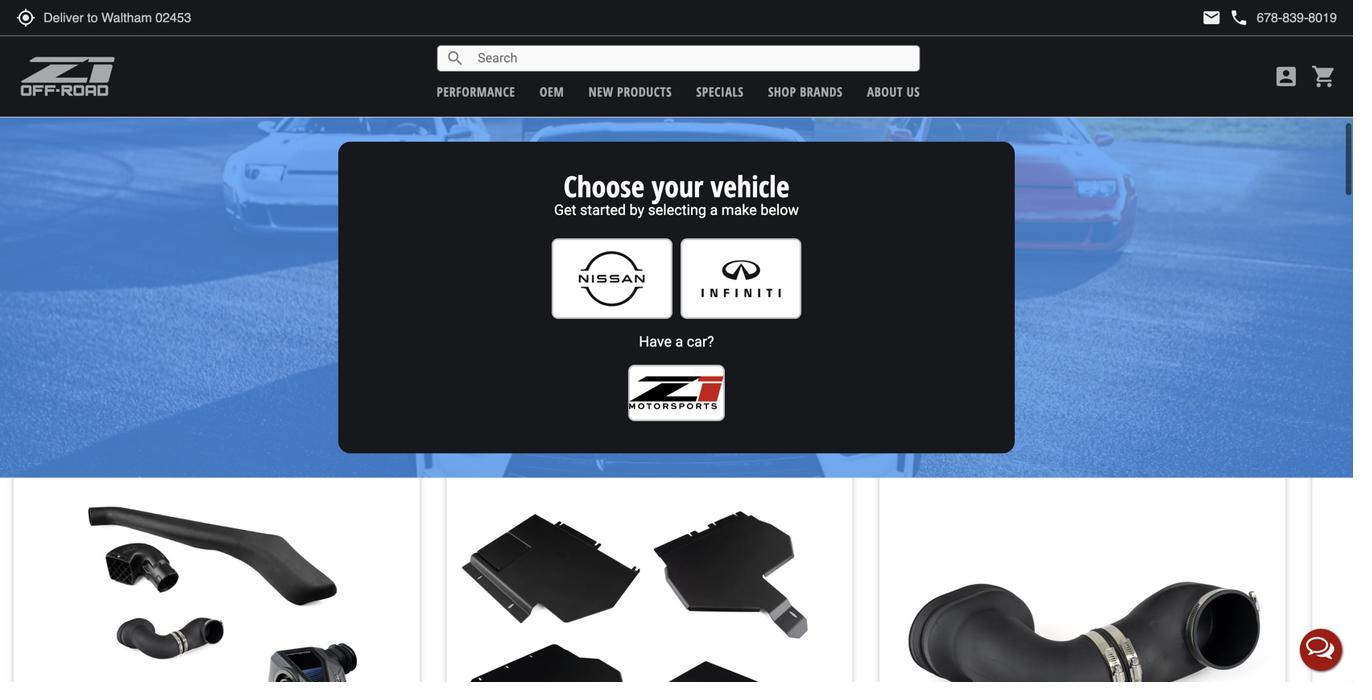 Task type: locate. For each thing, give the bounding box(es) containing it.
a
[[710, 202, 718, 219], [675, 333, 683, 350]]

get
[[554, 202, 576, 219]]

infinti logo image
[[690, 247, 792, 310]]

choose your vehicle get started by selecting a make below
[[554, 166, 799, 219]]

new products link
[[589, 83, 672, 100]]

a left "car?"
[[675, 333, 683, 350]]

z1 motorsports logo image
[[20, 56, 116, 97], [628, 376, 725, 410]]

about
[[867, 83, 903, 100]]

shop brands
[[768, 83, 843, 100]]

phone link
[[1229, 8, 1337, 27]]

shop brands link
[[768, 83, 843, 100]]

new
[[589, 83, 613, 100]]

learn more link
[[32, 0, 113, 46]]

0 horizontal spatial a
[[675, 333, 683, 350]]

about us link
[[867, 83, 920, 100]]

0 horizontal spatial z1 motorsports logo image
[[20, 56, 116, 97]]

about us
[[867, 83, 920, 100]]

learn
[[44, 21, 72, 39]]

brands
[[800, 83, 843, 100]]

my_location
[[16, 8, 35, 27]]

shop
[[768, 83, 796, 100]]

phone
[[1229, 8, 1249, 27]]

1 horizontal spatial a
[[710, 202, 718, 219]]

favorites
[[45, 392, 137, 427]]

choose
[[564, 166, 644, 206]]

your
[[652, 166, 703, 206]]

us
[[907, 83, 920, 100]]

nissan logo image
[[561, 247, 663, 310]]

mail phone
[[1202, 8, 1249, 27]]

Search search field
[[465, 46, 919, 71]]

a left make
[[710, 202, 718, 219]]

vehicle
[[711, 166, 790, 206]]

started
[[580, 202, 626, 219]]

z1 favorites
[[16, 392, 137, 427]]

1 vertical spatial a
[[675, 333, 683, 350]]

oem
[[540, 83, 564, 100]]

0 vertical spatial a
[[710, 202, 718, 219]]

below
[[760, 202, 799, 219]]

oem link
[[540, 83, 564, 100]]

z1 motorsports logo image down learn more
[[20, 56, 116, 97]]

z1 motorsports logo image down have a car?
[[628, 376, 725, 410]]

1 horizontal spatial z1 motorsports logo image
[[628, 376, 725, 410]]



Task type: describe. For each thing, give the bounding box(es) containing it.
shopping_cart link
[[1307, 64, 1337, 89]]

make
[[721, 202, 757, 219]]

shopping_cart
[[1311, 64, 1337, 89]]

account_box
[[1273, 64, 1299, 89]]

by
[[630, 202, 644, 219]]

mail link
[[1202, 8, 1221, 27]]

win this truck shop now to get automatically entered image
[[0, 0, 1353, 356]]

performance
[[437, 83, 515, 100]]

new products
[[589, 83, 672, 100]]

learn more
[[44, 21, 101, 39]]

have
[[639, 333, 672, 350]]

selecting
[[648, 202, 706, 219]]

performance link
[[437, 83, 515, 100]]

more
[[75, 21, 101, 39]]

a inside choose your vehicle get started by selecting a make below
[[710, 202, 718, 219]]

1 vertical spatial z1 motorsports logo image
[[628, 376, 725, 410]]

car?
[[687, 333, 714, 350]]

have a car?
[[639, 333, 714, 350]]

specials link
[[696, 83, 744, 100]]

search
[[446, 49, 465, 68]]

products
[[617, 83, 672, 100]]

z1
[[16, 392, 39, 427]]

0 vertical spatial z1 motorsports logo image
[[20, 56, 116, 97]]

specials
[[696, 83, 744, 100]]

mail
[[1202, 8, 1221, 27]]

account_box link
[[1269, 64, 1303, 89]]



Task type: vqa. For each thing, say whether or not it's contained in the screenshot.
the top 1
no



